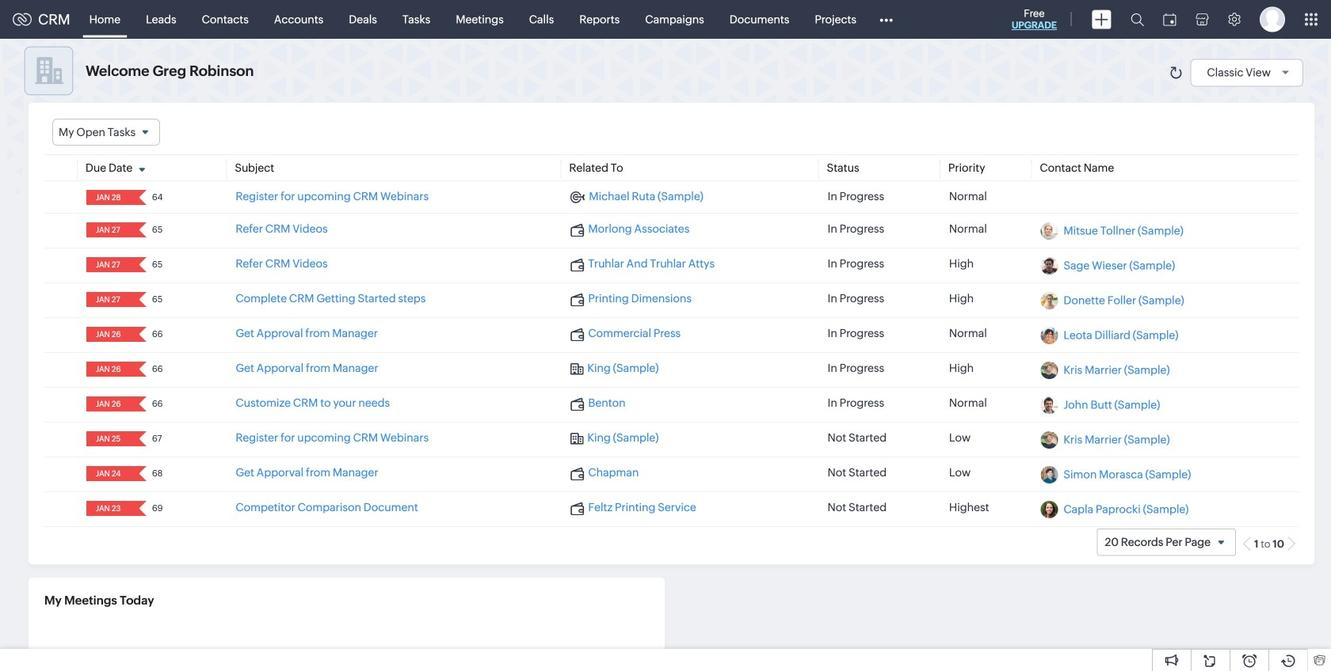Task type: locate. For each thing, give the bounding box(es) containing it.
None field
[[52, 119, 160, 146], [91, 190, 128, 205], [91, 223, 128, 238], [91, 258, 128, 273], [91, 293, 128, 308], [91, 327, 128, 342], [91, 362, 128, 377], [91, 397, 128, 412], [91, 432, 128, 447], [91, 467, 128, 482], [91, 502, 128, 517], [52, 119, 160, 146], [91, 190, 128, 205], [91, 223, 128, 238], [91, 258, 128, 273], [91, 293, 128, 308], [91, 327, 128, 342], [91, 362, 128, 377], [91, 397, 128, 412], [91, 432, 128, 447], [91, 467, 128, 482], [91, 502, 128, 517]]

search image
[[1131, 13, 1144, 26]]

create menu element
[[1082, 0, 1121, 38]]

logo image
[[13, 13, 32, 26]]

search element
[[1121, 0, 1154, 39]]



Task type: describe. For each thing, give the bounding box(es) containing it.
create menu image
[[1092, 10, 1112, 29]]

calendar image
[[1163, 13, 1177, 26]]

profile element
[[1250, 0, 1295, 38]]

Other Modules field
[[869, 7, 903, 32]]

profile image
[[1260, 7, 1285, 32]]



